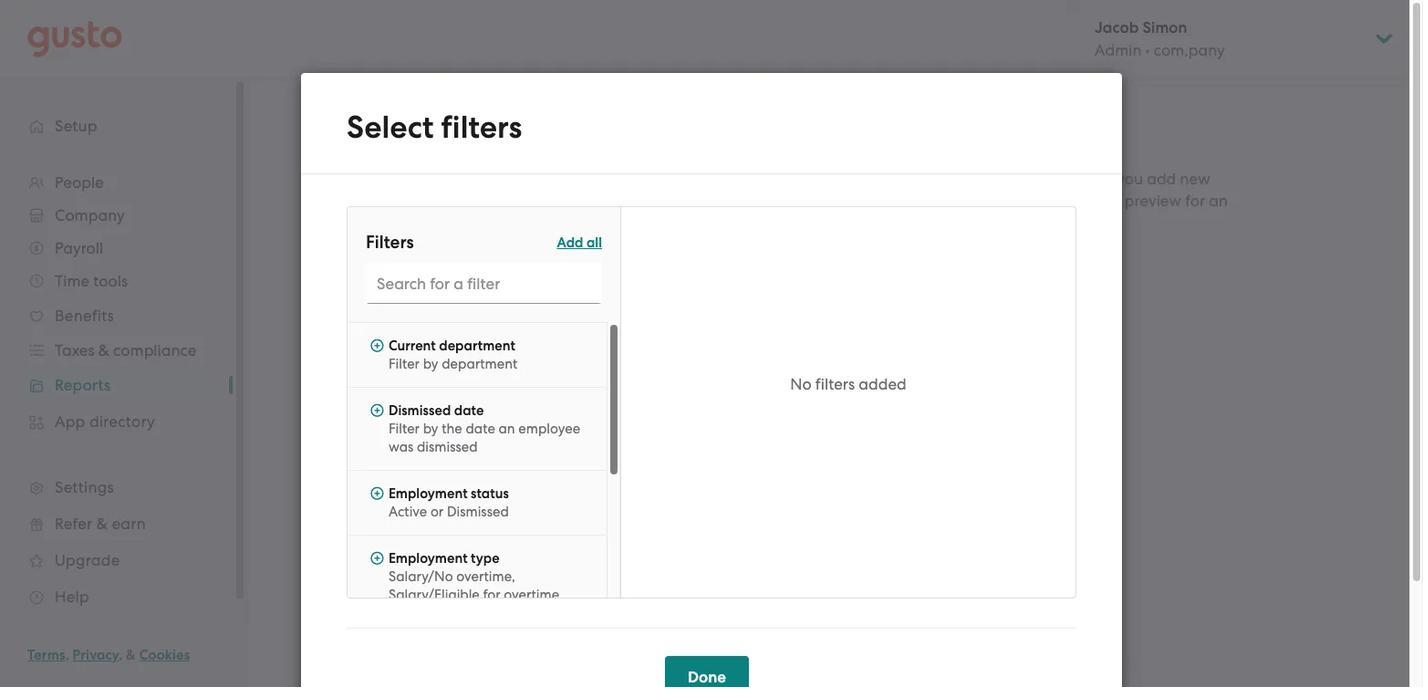 Task type: describe. For each thing, give the bounding box(es) containing it.
or inside view a preview of your custom report. if you add new columns or filters, make sure to refresh your preview for an up-to-date view.
[[874, 191, 889, 209]]

terms
[[27, 647, 65, 664]]

was
[[389, 439, 414, 455]]

dismissed
[[417, 439, 478, 455]]

to inside add filters to remove any rows that don't match your filter criteria.
[[407, 254, 422, 272]]

0 vertical spatial overtime,
[[457, 569, 516, 585]]

type
[[471, 550, 500, 567]]

current department filter by department
[[389, 338, 518, 372]]

selected
[[493, 123, 553, 141]]

all
[[587, 234, 602, 251]]

generate preview
[[953, 282, 1086, 301]]

cookies button
[[139, 644, 190, 666]]

time
[[557, 123, 589, 141]]

run
[[542, 616, 570, 635]]

select
[[347, 109, 434, 146]]

save as template button
[[359, 608, 516, 644]]

excel
[[361, 543, 397, 562]]

template
[[434, 616, 502, 635]]

view
[[829, 169, 864, 188]]

filters for select
[[397, 326, 438, 345]]

if
[[1104, 169, 1114, 188]]

filters for select
[[441, 109, 522, 146]]

an inside dismissed date filter by the date an employee was dismissed
[[499, 421, 515, 437]]

&
[[126, 647, 136, 664]]

preview inside generate preview button
[[1028, 282, 1086, 301]]

cookies
[[139, 647, 190, 664]]

no filters added
[[791, 375, 907, 393]]

up-
[[959, 213, 985, 231]]

filters for no
[[816, 375, 855, 393]]

date inside view a preview of your custom report. if you add new columns or filters, make sure to refresh your preview for an up-to-date view.
[[1007, 213, 1041, 231]]

filter
[[415, 276, 448, 294]]

1 vertical spatial overtime,
[[504, 587, 563, 603]]

of inside view a preview of your custom report. if you add new columns or filters, make sure to refresh your preview for an up-to-date view.
[[942, 169, 956, 188]]

report?
[[552, 420, 604, 438]]

the inside dismissed date filter by the date an employee was dismissed
[[442, 421, 463, 437]]

dismissed date filter by the date an employee was dismissed
[[389, 403, 581, 455]]

we'll
[[330, 101, 364, 120]]

your inside add filters to remove any rows that don't match your filter criteria.
[[380, 276, 412, 294]]

save
[[373, 616, 410, 635]]

do
[[367, 420, 386, 438]]

run report
[[542, 616, 620, 635]]

report
[[574, 616, 620, 635]]

circle plus image for dismissed date filter by the date an employee was dismissed
[[371, 403, 384, 419]]

no
[[791, 375, 812, 393]]

how do you want to view your report?
[[330, 420, 604, 438]]

dismissed inside dismissed date filter by the date an employee was dismissed
[[389, 403, 451, 419]]

your up make
[[960, 169, 992, 188]]

the up 'selected'
[[519, 101, 542, 120]]

of inside the we'll show data based on the check date of the payrolls within the selected time period.
[[629, 101, 643, 120]]

time period
[[330, 66, 426, 87]]

to-
[[985, 213, 1007, 231]]

2 , from the left
[[119, 647, 123, 664]]

csv
[[361, 468, 390, 487]]

generate preview button
[[932, 270, 1108, 314]]

employment status active or dismissed
[[389, 486, 509, 520]]

report.
[[1051, 169, 1100, 188]]

format
[[330, 388, 389, 409]]

CSV radio
[[330, 467, 352, 489]]

an inside view a preview of your custom report. if you add new columns or filters, make sure to refresh your preview for an up-to-date view.
[[1210, 191, 1229, 209]]

payrolls
[[358, 123, 414, 141]]

dismissed inside employment status active or dismissed
[[447, 504, 509, 520]]

employment for salary/no
[[389, 550, 468, 567]]

filters for add
[[364, 254, 404, 272]]

date up how do you want to view your report?
[[454, 403, 484, 419]]

add all
[[557, 234, 602, 251]]

active
[[389, 504, 427, 520]]

status
[[471, 486, 509, 502]]

you inside view a preview of your custom report. if you add new columns or filters, make sure to refresh your preview for an up-to-date view.
[[1117, 169, 1144, 188]]

0 horizontal spatial preview
[[881, 169, 938, 188]]

salary/eligible
[[389, 587, 480, 603]]

circle plus image for current department filter by department
[[371, 338, 384, 354]]

generate
[[953, 282, 1024, 301]]

match
[[330, 276, 376, 294]]

pdf
[[361, 506, 389, 525]]

add for add filters to remove any rows that don't match your filter criteria.
[[330, 254, 360, 272]]

how
[[330, 420, 363, 438]]

circle plus image for employment type salary/no overtime, salary/eligible for overtime, hourly
[[371, 550, 384, 567]]

period.
[[593, 123, 644, 141]]

employment for active
[[389, 486, 468, 502]]

terms link
[[27, 647, 65, 664]]

show
[[368, 101, 405, 120]]

add all button
[[557, 230, 602, 255]]

your down if
[[1090, 191, 1121, 209]]

terms , privacy , & cookies
[[27, 647, 190, 664]]

date inside the we'll show data based on the check date of the payrolls within the selected time period.
[[591, 101, 625, 120]]

select filters document
[[301, 73, 1123, 687]]



Task type: vqa. For each thing, say whether or not it's contained in the screenshot.
select filters
yes



Task type: locate. For each thing, give the bounding box(es) containing it.
by down current
[[423, 356, 439, 372]]

employment inside employment status active or dismissed
[[389, 486, 468, 502]]

add inside button
[[557, 234, 584, 251]]

1 by from the top
[[423, 356, 439, 372]]

0 vertical spatial to
[[1018, 191, 1033, 209]]

sure
[[984, 191, 1014, 209]]

0 horizontal spatial of
[[629, 101, 643, 120]]

filters inside "button"
[[397, 326, 438, 345]]

0 vertical spatial an
[[1210, 191, 1229, 209]]

1 circle plus image from the top
[[371, 338, 384, 354]]

data
[[409, 101, 444, 120]]

employment
[[389, 486, 468, 502], [389, 550, 468, 567]]

for inside view a preview of your custom report. if you add new columns or filters, make sure to refresh your preview for an up-to-date view.
[[1186, 191, 1206, 209]]

to down custom
[[1018, 191, 1033, 209]]

your left filter
[[380, 276, 412, 294]]

circle plus image up do
[[371, 403, 384, 419]]

criteria.
[[452, 276, 507, 294]]

preview down add
[[1125, 191, 1182, 209]]

1 vertical spatial department
[[442, 356, 518, 372]]

added
[[859, 375, 907, 393]]

account menu element
[[1072, 0, 1396, 78]]

0 horizontal spatial for
[[483, 587, 501, 603]]

department down criteria.
[[439, 338, 516, 354]]

0 vertical spatial add
[[557, 234, 584, 251]]

add for add all
[[557, 234, 584, 251]]

or down a in the right top of the page
[[874, 191, 889, 209]]

columns
[[811, 191, 871, 209]]

0 vertical spatial employment
[[389, 486, 468, 502]]

the
[[519, 101, 542, 120], [330, 123, 354, 141], [466, 123, 489, 141], [442, 421, 463, 437]]

2 horizontal spatial preview
[[1125, 191, 1182, 209]]

add up match
[[330, 254, 360, 272]]

filter up was
[[389, 421, 420, 437]]

1 horizontal spatial add
[[557, 234, 584, 251]]

you
[[1117, 169, 1144, 188], [390, 420, 416, 438]]

department
[[439, 338, 516, 354], [442, 356, 518, 372]]

1 vertical spatial employment
[[389, 550, 468, 567]]

employment type salary/no overtime, salary/eligible for overtime, hourly
[[389, 550, 563, 622]]

dismissed down status
[[447, 504, 509, 520]]

4 circle plus image from the top
[[371, 550, 384, 567]]

2 vertical spatial preview
[[1028, 282, 1086, 301]]

want
[[420, 420, 457, 438]]

date up 'period.'
[[591, 101, 625, 120]]

0 vertical spatial for
[[1186, 191, 1206, 209]]

1 vertical spatial to
[[407, 254, 422, 272]]

circle plus image up "pdf"
[[371, 486, 384, 502]]

1 horizontal spatial preview
[[1028, 282, 1086, 301]]

dismissed
[[389, 403, 451, 419], [447, 504, 509, 520]]

period
[[374, 66, 426, 87]]

1 vertical spatial or
[[431, 504, 444, 520]]

your
[[960, 169, 992, 188], [1090, 191, 1121, 209], [380, 276, 412, 294], [516, 420, 548, 438]]

an down new
[[1210, 191, 1229, 209]]

rows
[[514, 254, 547, 272]]

filter inside dismissed date filter by the date an employee was dismissed
[[389, 421, 420, 437]]

0 vertical spatial or
[[874, 191, 889, 209]]

1 horizontal spatial of
[[942, 169, 956, 188]]

based
[[448, 101, 492, 120]]

1 , from the left
[[65, 647, 69, 664]]

that
[[551, 254, 581, 272]]

or
[[874, 191, 889, 209], [431, 504, 444, 520]]

or inside employment status active or dismissed
[[431, 504, 444, 520]]

department up dismissed date filter by the date an employee was dismissed
[[442, 356, 518, 372]]

add
[[557, 234, 584, 251], [330, 254, 360, 272]]

PDF radio
[[330, 505, 352, 527]]

employment up active
[[389, 486, 468, 502]]

preview up filters,
[[881, 169, 938, 188]]

1 vertical spatial an
[[499, 421, 515, 437]]

you right if
[[1117, 169, 1144, 188]]

filter for filter by the date an employee was dismissed
[[389, 421, 420, 437]]

filter inside current department filter by department
[[389, 356, 420, 372]]

the up dismissed
[[442, 421, 463, 437]]

on
[[496, 101, 515, 120]]

2 vertical spatial to
[[461, 420, 475, 438]]

1 vertical spatial by
[[423, 421, 439, 437]]

by for the
[[423, 421, 439, 437]]

within
[[418, 123, 462, 141]]

select filters
[[347, 109, 522, 146]]

view.
[[1045, 213, 1081, 231]]

filter for filter by department
[[389, 356, 420, 372]]

0 horizontal spatial to
[[407, 254, 422, 272]]

make
[[941, 191, 980, 209]]

2 filter from the top
[[389, 421, 420, 437]]

0 vertical spatial department
[[439, 338, 516, 354]]

dismissed up want
[[389, 403, 451, 419]]

circle plus image for employment status active or dismissed
[[371, 486, 384, 502]]

add inside add filters to remove any rows that don't match your filter criteria.
[[330, 254, 360, 272]]

by inside dismissed date filter by the date an employee was dismissed
[[423, 421, 439, 437]]

or right active
[[431, 504, 444, 520]]

overtime, up the run
[[504, 587, 563, 603]]

list inside select filters document
[[348, 322, 621, 636]]

to inside view a preview of your custom report. if you add new columns or filters, make sure to refresh your preview for an up-to-date view.
[[1018, 191, 1033, 209]]

circle plus image
[[371, 338, 384, 354], [371, 403, 384, 419], [371, 486, 384, 502], [371, 550, 384, 567]]

0 vertical spatial filter
[[389, 356, 420, 372]]

2 horizontal spatial to
[[1018, 191, 1033, 209]]

add filters to remove any rows that don't match your filter criteria.
[[330, 254, 621, 294]]

for down type
[[483, 587, 501, 603]]

to
[[1018, 191, 1033, 209], [407, 254, 422, 272], [461, 420, 475, 438]]

the down based
[[466, 123, 489, 141]]

1 vertical spatial add
[[330, 254, 360, 272]]

salary/no
[[389, 569, 453, 585]]

date up dismissed
[[466, 421, 495, 437]]

you up was
[[390, 420, 416, 438]]

circle plus image left current
[[371, 338, 384, 354]]

, left privacy link
[[65, 647, 69, 664]]

an
[[1210, 191, 1229, 209], [499, 421, 515, 437]]

0 horizontal spatial ,
[[65, 647, 69, 664]]

3 circle plus image from the top
[[371, 486, 384, 502]]

overtime,
[[457, 569, 516, 585], [504, 587, 563, 603]]

don't
[[585, 254, 621, 272]]

1 vertical spatial of
[[942, 169, 956, 188]]

by
[[423, 356, 439, 372], [423, 421, 439, 437]]

by up dismissed
[[423, 421, 439, 437]]

remove
[[426, 254, 480, 272]]

home image
[[27, 21, 122, 57]]

0 vertical spatial by
[[423, 356, 439, 372]]

filters
[[330, 222, 378, 243], [366, 232, 414, 253]]

employee
[[519, 421, 581, 437]]

1 vertical spatial for
[[483, 587, 501, 603]]

privacy link
[[73, 647, 119, 664]]

2 employment from the top
[[389, 550, 468, 567]]

0 vertical spatial of
[[629, 101, 643, 120]]

as
[[413, 616, 430, 635]]

any
[[483, 254, 510, 272]]

preview right 'generate'
[[1028, 282, 1086, 301]]

for inside employment type salary/no overtime, salary/eligible for overtime, hourly
[[483, 587, 501, 603]]

date
[[591, 101, 625, 120], [1007, 213, 1041, 231], [454, 403, 484, 419], [466, 421, 495, 437]]

0 horizontal spatial add
[[330, 254, 360, 272]]

list
[[348, 322, 621, 636]]

,
[[65, 647, 69, 664], [119, 647, 123, 664]]

1 employment from the top
[[389, 486, 468, 502]]

0 horizontal spatial an
[[499, 421, 515, 437]]

time
[[330, 66, 370, 87]]

1 vertical spatial filter
[[389, 421, 420, 437]]

an left employee
[[499, 421, 515, 437]]

employment inside employment type salary/no overtime, salary/eligible for overtime, hourly
[[389, 550, 468, 567]]

by inside current department filter by department
[[423, 356, 439, 372]]

check
[[546, 101, 587, 120]]

privacy
[[73, 647, 119, 664]]

the down we'll
[[330, 123, 354, 141]]

overtime, down type
[[457, 569, 516, 585]]

0 vertical spatial you
[[1117, 169, 1144, 188]]

we'll show data based on the check date of the payrolls within the selected time period.
[[330, 101, 644, 141]]

save as template
[[373, 616, 502, 635]]

of
[[629, 101, 643, 120], [942, 169, 956, 188]]

1 vertical spatial dismissed
[[447, 504, 509, 520]]

0 vertical spatial dismissed
[[389, 403, 451, 419]]

select filters
[[352, 326, 438, 345]]

of up make
[[942, 169, 956, 188]]

1 horizontal spatial ,
[[119, 647, 123, 664]]

select
[[352, 326, 394, 345]]

Search for a filter search field
[[366, 264, 602, 304]]

filters,
[[893, 191, 937, 209]]

filters inside add filters to remove any rows that don't match your filter criteria.
[[364, 254, 404, 272]]

filters inside select filters document
[[366, 232, 414, 253]]

1 horizontal spatial for
[[1186, 191, 1206, 209]]

your right view
[[516, 420, 548, 438]]

to up filter
[[407, 254, 422, 272]]

1 horizontal spatial an
[[1210, 191, 1229, 209]]

custom
[[996, 169, 1048, 188]]

, left the &
[[119, 647, 123, 664]]

add
[[1147, 169, 1177, 188]]

0 vertical spatial preview
[[881, 169, 938, 188]]

1 horizontal spatial to
[[461, 420, 475, 438]]

add up that
[[557, 234, 584, 251]]

new
[[1181, 169, 1211, 188]]

filter down current
[[389, 356, 420, 372]]

filter
[[389, 356, 420, 372], [389, 421, 420, 437]]

1 vertical spatial you
[[390, 420, 416, 438]]

0 horizontal spatial you
[[390, 420, 416, 438]]

select filters button
[[330, 325, 438, 350]]

hourly
[[389, 605, 430, 622]]

preview
[[881, 169, 938, 188], [1125, 191, 1182, 209], [1028, 282, 1086, 301]]

a
[[868, 169, 877, 188]]

date down the sure
[[1007, 213, 1041, 231]]

employment up salary/no
[[389, 550, 468, 567]]

1 filter from the top
[[389, 356, 420, 372]]

run report button
[[527, 608, 635, 644]]

2 by from the top
[[423, 421, 439, 437]]

2 circle plus image from the top
[[371, 403, 384, 419]]

view a preview of your custom report. if you add new columns or filters, make sure to refresh your preview for an up-to-date view.
[[811, 169, 1229, 231]]

1 vertical spatial preview
[[1125, 191, 1182, 209]]

Excel radio
[[330, 542, 352, 564]]

current
[[389, 338, 436, 354]]

1 horizontal spatial you
[[1117, 169, 1144, 188]]

refresh
[[1036, 191, 1086, 209]]

1 horizontal spatial or
[[874, 191, 889, 209]]

to up dismissed
[[461, 420, 475, 438]]

view
[[479, 420, 512, 438]]

for down new
[[1186, 191, 1206, 209]]

0 horizontal spatial or
[[431, 504, 444, 520]]

list containing current department
[[348, 322, 621, 636]]

circle plus image right excel 'option'
[[371, 550, 384, 567]]

of up 'period.'
[[629, 101, 643, 120]]

by for department
[[423, 356, 439, 372]]



